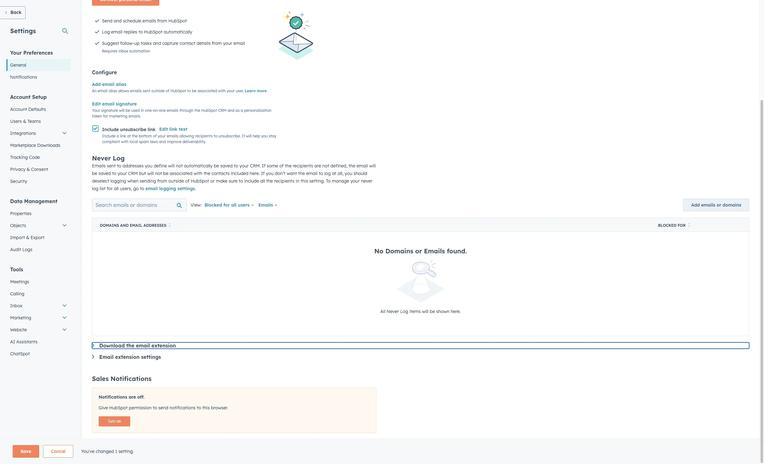 Task type: describe. For each thing, give the bounding box(es) containing it.
marketing
[[10, 315, 31, 321]]

chatspot
[[10, 352, 30, 357]]

permission
[[129, 406, 152, 411]]

edit email signature your signature will be used in one-on-one emails through the hubspot crm and as a personalization token for marketing emails.
[[92, 101, 272, 119]]

crm.
[[250, 163, 261, 169]]

personalization
[[244, 108, 272, 113]]

the up email extension settings
[[126, 343, 134, 349]]

blocked for all users button
[[204, 199, 254, 212]]

domains and email addresses
[[100, 223, 167, 228]]

in inside emails sent to addresses you define will not automatically be saved to your crm. if some of the recipients are not defined, the email will be saved to your crm but will not be associated with the contacts included here. if you don't want the email to log at all, you should deselect logging when sending from outside of hubspot or make sure to include all the recipients in this setting. to manage your never log list for all users, go to
[[296, 179, 300, 184]]

when
[[128, 179, 139, 184]]

you up but
[[145, 163, 153, 169]]

your down addresses
[[118, 171, 127, 177]]

off.
[[137, 395, 145, 401]]

account setup
[[10, 94, 47, 100]]

0 vertical spatial log
[[325, 171, 331, 177]]

2 horizontal spatial not
[[323, 163, 330, 169]]

be up deselect
[[92, 171, 97, 177]]

this inside emails sent to addresses you define will not automatically be saved to your crm. if some of the recipients are not defined, the email will be saved to your crm but will not be associated with the contacts included here. if you don't want the email to log at all, you should deselect logging when sending from outside of hubspot or make sure to include all the recipients in this setting. to manage your never log list for all users, go to
[[301, 179, 308, 184]]

laws
[[150, 140, 158, 144]]

but
[[139, 171, 146, 177]]

your inside suggest follow-up tasks and capture contact details from your email requires inbox automation
[[223, 40, 233, 46]]

at inside edit link text include a link at the bottom of your emails allowing recipients to unsubscribe. it will help you stay compliant with local spam laws and improve deliverability.
[[127, 134, 131, 139]]

the right want
[[298, 171, 305, 177]]

press to sort. image
[[688, 223, 691, 228]]

1 vertical spatial notifications
[[111, 375, 152, 383]]

1 vertical spatial recipients
[[293, 163, 313, 169]]

no
[[375, 248, 384, 255]]

sending
[[140, 179, 156, 184]]

users & teams link
[[6, 115, 71, 128]]

hubspot up the capture
[[169, 18, 187, 24]]

1 horizontal spatial not
[[176, 163, 183, 169]]

save
[[21, 449, 31, 455]]

blocked for
[[659, 223, 686, 228]]

you down some
[[266, 171, 274, 177]]

the up should
[[349, 163, 356, 169]]

0 vertical spatial extension
[[152, 343, 176, 349]]

sure
[[229, 179, 238, 184]]

data management element
[[6, 198, 71, 256]]

marketplace downloads
[[10, 143, 60, 148]]

be left shown
[[430, 309, 435, 315]]

ai
[[10, 340, 15, 345]]

contact
[[180, 40, 196, 46]]

2 vertical spatial emails
[[424, 248, 445, 255]]

define
[[154, 163, 167, 169]]

emails sent to addresses you define will not automatically be saved to your crm. if some of the recipients are not defined, the email will be saved to your crm but will not be associated with the contacts included here. if you don't want the email to log at all, you should deselect logging when sending from outside of hubspot or make sure to include all the recipients in this setting. to manage your never log list for all users, go to
[[92, 163, 376, 192]]

tasks
[[141, 40, 152, 46]]

turn on
[[108, 420, 121, 424]]

email inside suggest follow-up tasks and capture contact details from your email requires inbox automation
[[234, 40, 245, 46]]

you right all,
[[345, 171, 353, 177]]

help
[[253, 134, 260, 139]]

the down some
[[266, 179, 273, 184]]

stay
[[269, 134, 277, 139]]

will inside edit link text include a link at the bottom of your emails allowing recipients to unsubscribe. it will help you stay compliant with local spam laws and improve deliverability.
[[246, 134, 252, 139]]

it
[[242, 134, 245, 139]]

inbox button
[[6, 300, 71, 312]]

to inside edit link text include a link at the bottom of your emails allowing recipients to unsubscribe. it will help you stay compliant with local spam laws and improve deliverability.
[[214, 134, 218, 139]]

a inside "edit email signature your signature will be used in one-on-one emails through the hubspot crm and as a personalization token for marketing emails."
[[241, 108, 243, 113]]

defaults
[[28, 107, 46, 112]]

email extension settings button
[[92, 354, 750, 361]]

for inside "popup button"
[[224, 203, 230, 208]]

0 vertical spatial automatically
[[164, 29, 192, 35]]

1 vertical spatial signature
[[101, 108, 118, 113]]

0 horizontal spatial this
[[203, 406, 210, 411]]

emails button
[[254, 199, 282, 212]]

emails inside add email alias an email alias allows emails sent outside of hubspot to be associated with your user. learn more .
[[130, 89, 142, 93]]

one-
[[145, 108, 153, 113]]

will right "define"
[[168, 163, 175, 169]]

email inside "edit email signature your signature will be used in one-on-one emails through the hubspot crm and as a personalization token for marketing emails."
[[102, 101, 115, 107]]

add email alias button
[[92, 81, 126, 88]]

2 horizontal spatial all
[[261, 179, 265, 184]]

one
[[159, 108, 166, 113]]

include inside edit link text include a link at the bottom of your emails allowing recipients to unsubscribe. it will help you stay compliant with local spam laws and improve deliverability.
[[102, 134, 116, 139]]

marketplace
[[10, 143, 36, 148]]

privacy & consent link
[[6, 164, 71, 176]]

outside inside emails sent to addresses you define will not automatically be saved to your crm. if some of the recipients are not defined, the email will be saved to your crm but will not be associated with the contacts included here. if you don't want the email to log at all, you should deselect logging when sending from outside of hubspot or make sure to include all the recipients in this setting. to manage your never log list for all users, go to
[[169, 179, 184, 184]]

press to sort. image
[[169, 223, 171, 228]]

0 vertical spatial signature
[[116, 101, 137, 107]]

your up included
[[240, 163, 249, 169]]

0 vertical spatial saved
[[220, 163, 233, 169]]

will right but
[[147, 171, 154, 177]]

press to sort. element for domains and email addresses
[[169, 223, 171, 229]]

code
[[29, 155, 40, 160]]

hubspot inside "edit email signature your signature will be used in one-on-one emails through the hubspot crm and as a personalization token for marketing emails."
[[201, 108, 217, 113]]

will right items
[[422, 309, 429, 315]]

import
[[10, 235, 25, 241]]

through
[[180, 108, 194, 113]]

meetings link
[[6, 276, 71, 288]]

manage
[[332, 179, 350, 184]]

0 horizontal spatial extension
[[115, 354, 140, 361]]

included
[[231, 171, 249, 177]]

management
[[24, 198, 58, 205]]

data
[[10, 198, 23, 205]]

blocked for blocked for
[[659, 223, 677, 228]]

be down "define"
[[163, 171, 169, 177]]

marketing button
[[6, 312, 71, 324]]

1 vertical spatial here.
[[451, 309, 461, 315]]

with inside emails sent to addresses you define will not automatically be saved to your crm. if some of the recipients are not defined, the email will be saved to your crm but will not be associated with the contacts included here. if you don't want the email to log at all, you should deselect logging when sending from outside of hubspot or make sure to include all the recipients in this setting. to manage your never log list for all users, go to
[[194, 171, 203, 177]]

a inside edit link text include a link at the bottom of your emails allowing recipients to unsubscribe. it will help you stay compliant with local spam laws and improve deliverability.
[[117, 134, 119, 139]]

logging inside emails sent to addresses you define will not automatically be saved to your crm. if some of the recipients are not defined, the email will be saved to your crm but will not be associated with the contacts included here. if you don't want the email to log at all, you should deselect logging when sending from outside of hubspot or make sure to include all the recipients in this setting. to manage your never log list for all users, go to
[[111, 179, 126, 184]]

at inside emails sent to addresses you define will not automatically be saved to your crm. if some of the recipients are not defined, the email will be saved to your crm but will not be associated with the contacts included here. if you don't want the email to log at all, you should deselect logging when sending from outside of hubspot or make sure to include all the recipients in this setting. to manage your never log list for all users, go to
[[332, 171, 337, 177]]

settings
[[10, 27, 36, 35]]

1 horizontal spatial log
[[113, 155, 125, 162]]

1 vertical spatial log
[[92, 186, 99, 192]]

recipients inside edit link text include a link at the bottom of your emails allowing recipients to unsubscribe. it will help you stay compliant with local spam laws and improve deliverability.
[[195, 134, 213, 139]]

1 vertical spatial alias
[[109, 89, 117, 93]]

account for account setup
[[10, 94, 31, 100]]

or inside emails sent to addresses you define will not automatically be saved to your crm. if some of the recipients are not defined, the email will be saved to your crm but will not be associated with the contacts included here. if you don't want the email to log at all, you should deselect logging when sending from outside of hubspot or make sure to include all the recipients in this setting. to manage your never log list for all users, go to
[[211, 179, 215, 184]]

properties link
[[6, 208, 71, 220]]

blocked for blocked for all users
[[205, 203, 222, 208]]

you've changed 1 setting.
[[81, 449, 134, 455]]

integrations
[[10, 131, 36, 136]]

your inside your preferences element
[[10, 50, 22, 56]]

consent
[[31, 167, 48, 172]]

users & teams
[[10, 119, 41, 124]]

add emails or domains button
[[684, 199, 750, 212]]

some
[[267, 163, 278, 169]]

should
[[354, 171, 368, 177]]

0 vertical spatial from
[[157, 18, 167, 24]]

& for teams
[[23, 119, 26, 124]]

the inside edit link text include a link at the bottom of your emails allowing recipients to unsubscribe. it will help you stay compliant with local spam laws and improve deliverability.
[[132, 134, 138, 139]]

never log
[[92, 155, 125, 162]]

of up don't
[[280, 163, 284, 169]]

ai assistants
[[10, 340, 38, 345]]

settings for email logging settings .
[[178, 186, 195, 192]]

local
[[130, 140, 138, 144]]

unsubscribe
[[120, 127, 146, 133]]

and inside edit link text include a link at the bottom of your emails allowing recipients to unsubscribe. it will help you stay compliant with local spam laws and improve deliverability.
[[159, 140, 166, 144]]

notifications are off.
[[99, 395, 145, 401]]

ai assistants link
[[6, 336, 71, 348]]

account defaults link
[[6, 103, 71, 115]]

and inside "edit email signature your signature will be used in one-on-one emails through the hubspot crm and as a personalization token for marketing emails."
[[228, 108, 235, 113]]

will up the never
[[370, 163, 376, 169]]

crm inside "edit email signature your signature will be used in one-on-one emails through the hubspot crm and as a personalization token for marketing emails."
[[218, 108, 227, 113]]

for inside "edit email signature your signature will be used in one-on-one emails through the hubspot crm and as a personalization token for marketing emails."
[[103, 114, 108, 119]]

tracking code
[[10, 155, 40, 160]]

bottom
[[139, 134, 152, 139]]

emails up log email replies to hubspot automatically
[[143, 18, 156, 24]]

integrations button
[[6, 128, 71, 140]]

marketing
[[109, 114, 128, 119]]

account defaults
[[10, 107, 46, 112]]

preferences
[[23, 50, 53, 56]]

account for account defaults
[[10, 107, 27, 112]]

cancel button
[[43, 446, 74, 458]]

make
[[216, 179, 228, 184]]

be up contacts
[[214, 163, 219, 169]]

sales notifications
[[92, 375, 152, 383]]

add emails or domains
[[692, 203, 742, 208]]

send
[[158, 406, 168, 411]]

emails for emails sent to addresses you define will not automatically be saved to your crm. if some of the recipients are not defined, the email will be saved to your crm but will not be associated with the contacts included here. if you don't want the email to log at all, you should deselect logging when sending from outside of hubspot or make sure to include all the recipients in this setting. to manage your never log list for all users, go to
[[92, 163, 106, 169]]

capture
[[162, 40, 179, 46]]

for inside emails sent to addresses you define will not automatically be saved to your crm. if some of the recipients are not defined, the email will be saved to your crm but will not be associated with the contacts included here. if you don't want the email to log at all, you should deselect logging when sending from outside of hubspot or make sure to include all the recipients in this setting. to manage your never log list for all users, go to
[[107, 186, 113, 192]]

go
[[133, 186, 139, 192]]

crm inside emails sent to addresses you define will not automatically be saved to your crm. if some of the recipients are not defined, the email will be saved to your crm but will not be associated with the contacts included here. if you don't want the email to log at all, you should deselect logging when sending from outside of hubspot or make sure to include all the recipients in this setting. to manage your never log list for all users, go to
[[128, 171, 138, 177]]

with inside add email alias an email alias allows emails sent outside of hubspot to be associated with your user. learn more .
[[218, 89, 226, 93]]

are inside emails sent to addresses you define will not automatically be saved to your crm. if some of the recipients are not defined, the email will be saved to your crm but will not be associated with the contacts included here. if you don't want the email to log at all, you should deselect logging when sending from outside of hubspot or make sure to include all the recipients in this setting. to manage your never log list for all users, go to
[[315, 163, 321, 169]]

1 vertical spatial if
[[261, 171, 265, 177]]

no domains or emails found.
[[375, 248, 467, 255]]

& for consent
[[27, 167, 30, 172]]

1 horizontal spatial logging
[[159, 186, 176, 192]]

tracking code link
[[6, 152, 71, 164]]

allowing
[[180, 134, 194, 139]]

1 horizontal spatial link
[[148, 127, 156, 133]]

1 vertical spatial setting.
[[119, 449, 134, 455]]

1 horizontal spatial domains
[[386, 248, 414, 255]]

objects
[[10, 223, 26, 229]]

your down should
[[351, 179, 360, 184]]

and inside suggest follow-up tasks and capture contact details from your email requires inbox automation
[[153, 40, 161, 46]]

export
[[31, 235, 44, 241]]

0 horizontal spatial link
[[120, 134, 126, 139]]

items
[[410, 309, 421, 315]]

hubspot down notifications are off.
[[109, 406, 128, 411]]

2 vertical spatial log
[[401, 309, 408, 315]]

in inside "edit email signature your signature will be used in one-on-one emails through the hubspot crm and as a personalization token for marketing emails."
[[141, 108, 144, 113]]

2 horizontal spatial link
[[169, 127, 178, 132]]

settings for email extension settings
[[141, 354, 161, 361]]

0 horizontal spatial saved
[[99, 171, 111, 177]]

general
[[10, 62, 26, 68]]



Task type: vqa. For each thing, say whether or not it's contained in the screenshot.
Menu
no



Task type: locate. For each thing, give the bounding box(es) containing it.
emails down never log
[[92, 163, 106, 169]]

domains
[[723, 203, 742, 208]]

recipients up want
[[293, 163, 313, 169]]

more
[[257, 89, 267, 93]]

1 horizontal spatial crm
[[218, 108, 227, 113]]

not left "defined,"
[[323, 163, 330, 169]]

1 press to sort. element from the left
[[169, 223, 171, 229]]

your
[[223, 40, 233, 46], [227, 89, 235, 93], [158, 134, 166, 139], [240, 163, 249, 169], [118, 171, 127, 177], [351, 179, 360, 184]]

1 vertical spatial in
[[296, 179, 300, 184]]

link down the "include unsubscribe link"
[[120, 134, 126, 139]]

caret image up sales
[[92, 355, 94, 360]]

sent
[[143, 89, 150, 93], [107, 163, 116, 169]]

all right include
[[261, 179, 265, 184]]

from
[[157, 18, 167, 24], [212, 40, 222, 46], [157, 179, 167, 184]]

details
[[197, 40, 211, 46]]

settings up view:
[[178, 186, 195, 192]]

your up the general
[[10, 50, 22, 56]]

0 horizontal spatial are
[[129, 395, 136, 401]]

turn on button
[[99, 417, 130, 427]]

of
[[166, 89, 170, 93], [153, 134, 157, 139], [280, 163, 284, 169], [185, 179, 190, 184]]

and inside button
[[120, 223, 129, 228]]

1 vertical spatial saved
[[99, 171, 111, 177]]

0 vertical spatial alias
[[116, 82, 126, 87]]

0 vertical spatial sent
[[143, 89, 150, 93]]

from inside suggest follow-up tasks and capture contact details from your email requires inbox automation
[[212, 40, 222, 46]]

. up view:
[[195, 186, 196, 192]]

caret image
[[92, 344, 94, 348], [92, 355, 94, 360]]

0 horizontal spatial your
[[10, 50, 22, 56]]

emails inside "edit email signature your signature will be used in one-on-one emails through the hubspot crm and as a personalization token for marketing emails."
[[167, 108, 179, 113]]

edit inside edit link text include a link at the bottom of your emails allowing recipients to unsubscribe. it will help you stay compliant with local spam laws and improve deliverability.
[[159, 127, 168, 132]]

add
[[92, 82, 101, 87], [692, 203, 700, 208]]

signature up used
[[116, 101, 137, 107]]

here.
[[250, 171, 260, 177], [451, 309, 461, 315]]

your right details
[[223, 40, 233, 46]]

defined,
[[331, 163, 348, 169]]

suggest
[[102, 40, 119, 46]]

the left contacts
[[204, 171, 211, 177]]

of up laws
[[153, 134, 157, 139]]

at down the "include unsubscribe link"
[[127, 134, 131, 139]]

log up addresses
[[113, 155, 125, 162]]

add up an
[[92, 82, 101, 87]]

give
[[99, 406, 108, 411]]

logging down "define"
[[159, 186, 176, 192]]

here. inside emails sent to addresses you define will not automatically be saved to your crm. if some of the recipients are not defined, the email will be saved to your crm but will not be associated with the contacts included here. if you don't want the email to log at all, you should deselect logging when sending from outside of hubspot or make sure to include all the recipients in this setting. to manage your never log list for all users, go to
[[250, 171, 260, 177]]

inbox
[[119, 49, 128, 53]]

1 vertical spatial &
[[27, 167, 30, 172]]

log left the list
[[92, 186, 99, 192]]

0 vertical spatial include
[[102, 127, 119, 133]]

marketplace downloads link
[[6, 140, 71, 152]]

caret image inside download the email extension dropdown button
[[92, 344, 94, 348]]

data management
[[10, 198, 58, 205]]

log down send
[[102, 29, 110, 35]]

edit inside "edit email signature your signature will be used in one-on-one emails through the hubspot crm and as a personalization token for marketing emails."
[[92, 101, 101, 107]]

sent up the one-
[[143, 89, 150, 93]]

users
[[238, 203, 250, 208]]

0 horizontal spatial in
[[141, 108, 144, 113]]

2 include from the top
[[102, 134, 116, 139]]

edit
[[92, 101, 101, 107], [159, 127, 168, 132]]

1 vertical spatial associated
[[170, 171, 193, 177]]

1 vertical spatial outside
[[169, 179, 184, 184]]

emails inside popup button
[[259, 203, 273, 208]]

configure
[[92, 69, 117, 76]]

1 vertical spatial log
[[113, 155, 125, 162]]

1 vertical spatial .
[[195, 186, 196, 192]]

and left as at the left top
[[228, 108, 235, 113]]

text
[[179, 127, 188, 132]]

on-
[[153, 108, 159, 113]]

press to sort. element for blocked for
[[688, 223, 691, 229]]

account
[[10, 94, 31, 100], [10, 107, 27, 112]]

changed
[[96, 449, 114, 455]]

link up bottom
[[148, 127, 156, 133]]

emails right one
[[167, 108, 179, 113]]

of inside edit link text include a link at the bottom of your emails allowing recipients to unsubscribe. it will help you stay compliant with local spam laws and improve deliverability.
[[153, 134, 157, 139]]

the
[[195, 108, 200, 113], [132, 134, 138, 139], [285, 163, 292, 169], [349, 163, 356, 169], [204, 171, 211, 177], [298, 171, 305, 177], [266, 179, 273, 184], [126, 343, 134, 349]]

0 horizontal spatial blocked
[[205, 203, 222, 208]]

2 account from the top
[[10, 107, 27, 112]]

give hubspot permission to send notifications to this browser.
[[99, 406, 228, 411]]

a up compliant
[[117, 134, 119, 139]]

for right the list
[[107, 186, 113, 192]]

notifications link
[[6, 71, 71, 83]]

email inside button
[[130, 223, 142, 228]]

0 horizontal spatial log
[[92, 186, 99, 192]]

0 horizontal spatial edit
[[92, 101, 101, 107]]

blocked
[[205, 203, 222, 208], [659, 223, 677, 228]]

extension
[[152, 343, 176, 349], [115, 354, 140, 361]]

here. right shown
[[451, 309, 461, 315]]

press to sort. element
[[169, 223, 171, 229], [688, 223, 691, 229]]

addresses
[[123, 163, 144, 169]]

0 vertical spatial settings
[[178, 186, 195, 192]]

saved up contacts
[[220, 163, 233, 169]]

account up 'account defaults'
[[10, 94, 31, 100]]

all
[[381, 309, 386, 315]]

all inside "popup button"
[[231, 203, 237, 208]]

be inside add email alias an email alias allows emails sent outside of hubspot to be associated with your user. learn more .
[[192, 89, 197, 93]]

caret image inside the email extension settings dropdown button
[[92, 355, 94, 360]]

sent down never log
[[107, 163, 116, 169]]

1 vertical spatial domains
[[386, 248, 414, 255]]

with left local
[[121, 140, 129, 144]]

if right crm.
[[262, 163, 266, 169]]

0 vertical spatial if
[[262, 163, 266, 169]]

contacts
[[212, 171, 230, 177]]

you inside edit link text include a link at the bottom of your emails allowing recipients to unsubscribe. it will help you stay compliant with local spam laws and improve deliverability.
[[261, 134, 268, 139]]

1 horizontal spatial sent
[[143, 89, 150, 93]]

this left browser.
[[203, 406, 210, 411]]

0 vertical spatial domains
[[100, 223, 119, 228]]

2 horizontal spatial emails
[[424, 248, 445, 255]]

1 caret image from the top
[[92, 344, 94, 348]]

the up want
[[285, 163, 292, 169]]

send
[[102, 18, 113, 24]]

all left users,
[[114, 186, 119, 192]]

0 vertical spatial blocked
[[205, 203, 222, 208]]

crm down addresses
[[128, 171, 138, 177]]

your inside add email alias an email alias allows emails sent outside of hubspot to be associated with your user. learn more .
[[227, 89, 235, 93]]

domains inside button
[[100, 223, 119, 228]]

1 horizontal spatial with
[[194, 171, 203, 177]]

recipients down don't
[[274, 179, 295, 184]]

notifications for notifications are off.
[[99, 395, 127, 401]]

hubspot inside emails sent to addresses you define will not automatically be saved to your crm. if some of the recipients are not defined, the email will be saved to your crm but will not be associated with the contacts included here. if you don't want the email to log at all, you should deselect logging when sending from outside of hubspot or make sure to include all the recipients in this setting. to manage your never log list for all users, go to
[[191, 179, 209, 184]]

at left all,
[[332, 171, 337, 177]]

1 vertical spatial blocked
[[659, 223, 677, 228]]

link left 'text'
[[169, 127, 178, 132]]

0 horizontal spatial emails
[[92, 163, 106, 169]]

0 horizontal spatial or
[[211, 179, 215, 184]]

2 vertical spatial &
[[26, 235, 29, 241]]

automatically inside emails sent to addresses you define will not automatically be saved to your crm. if some of the recipients are not defined, the email will be saved to your crm but will not be associated with the contacts included here. if you don't want the email to log at all, you should deselect logging when sending from outside of hubspot or make sure to include all the recipients in this setting. to manage your never log list for all users, go to
[[184, 163, 213, 169]]

2 vertical spatial recipients
[[274, 179, 295, 184]]

caret image for download the email extension
[[92, 344, 94, 348]]

emails right users
[[259, 203, 273, 208]]

and right send
[[114, 18, 122, 24]]

1 vertical spatial email
[[99, 354, 114, 361]]

2 horizontal spatial or
[[717, 203, 722, 208]]

1 horizontal spatial log
[[325, 171, 331, 177]]

learn more link
[[245, 89, 267, 93]]

and right tasks
[[153, 40, 161, 46]]

the inside "edit email signature your signature will be used in one-on-one emails through the hubspot crm and as a personalization token for marketing emails."
[[195, 108, 200, 113]]

settings down download the email extension
[[141, 354, 161, 361]]

associated inside add email alias an email alias allows emails sent outside of hubspot to be associated with your user. learn more .
[[198, 89, 217, 93]]

emails inside emails sent to addresses you define will not automatically be saved to your crm. if some of the recipients are not defined, the email will be saved to your crm but will not be associated with the contacts included here. if you don't want the email to log at all, you should deselect logging when sending from outside of hubspot or make sure to include all the recipients in this setting. to manage your never log list for all users, go to
[[92, 163, 106, 169]]

2 vertical spatial with
[[194, 171, 203, 177]]

0 vertical spatial edit
[[92, 101, 101, 107]]

not
[[176, 163, 183, 169], [323, 163, 330, 169], [155, 171, 162, 177]]

emails inside button
[[702, 203, 716, 208]]

account up users
[[10, 107, 27, 112]]

associated
[[198, 89, 217, 93], [170, 171, 193, 177]]

2 horizontal spatial with
[[218, 89, 226, 93]]

blocked inside the blocked for 'button'
[[659, 223, 677, 228]]

email logging settings link
[[146, 186, 195, 192]]

1 horizontal spatial edit
[[159, 127, 168, 132]]

1 vertical spatial or
[[717, 203, 722, 208]]

notifications up notifications are off.
[[111, 375, 152, 383]]

press to sort. element right addresses
[[169, 223, 171, 229]]

your preferences element
[[6, 49, 71, 83]]

notifications
[[10, 74, 37, 80], [111, 375, 152, 383], [99, 395, 127, 401]]

email logging settings .
[[146, 186, 196, 192]]

0 horizontal spatial crm
[[128, 171, 138, 177]]

1 horizontal spatial never
[[387, 309, 399, 315]]

0 vertical spatial caret image
[[92, 344, 94, 348]]

notifications inside notifications link
[[10, 74, 37, 80]]

1 horizontal spatial a
[[241, 108, 243, 113]]

0 vertical spatial add
[[92, 82, 101, 87]]

recipients up deliverability.
[[195, 134, 213, 139]]

1 vertical spatial logging
[[159, 186, 176, 192]]

1 horizontal spatial at
[[332, 171, 337, 177]]

this
[[301, 179, 308, 184], [203, 406, 210, 411]]

your inside edit link text include a link at the bottom of your emails allowing recipients to unsubscribe. it will help you stay compliant with local spam laws and improve deliverability.
[[158, 134, 166, 139]]

or for add emails or domains
[[717, 203, 722, 208]]

0 horizontal spatial not
[[155, 171, 162, 177]]

1 account from the top
[[10, 94, 31, 100]]

in left the one-
[[141, 108, 144, 113]]

1 vertical spatial automatically
[[184, 163, 213, 169]]

& right privacy
[[27, 167, 30, 172]]

of up one
[[166, 89, 170, 93]]

or inside button
[[717, 203, 722, 208]]

1 horizontal spatial in
[[296, 179, 300, 184]]

will
[[119, 108, 125, 113], [246, 134, 252, 139], [168, 163, 175, 169], [370, 163, 376, 169], [147, 171, 154, 177], [422, 309, 429, 315]]

add for add emails or domains
[[692, 203, 700, 208]]

1 horizontal spatial are
[[315, 163, 321, 169]]

never down compliant
[[92, 155, 111, 162]]

blocked for button
[[651, 218, 750, 232]]

blocked right view:
[[205, 203, 222, 208]]

0 horizontal spatial all
[[114, 186, 119, 192]]

2 press to sort. element from the left
[[688, 223, 691, 229]]

& left export at the bottom left
[[26, 235, 29, 241]]

& for export
[[26, 235, 29, 241]]

setting. right 1
[[119, 449, 134, 455]]

emails up improve in the left top of the page
[[167, 134, 178, 139]]

for left press to sort. icon
[[678, 223, 686, 228]]

signature down edit email signature button
[[101, 108, 118, 113]]

1 vertical spatial account
[[10, 107, 27, 112]]

requires
[[102, 49, 117, 53]]

0 vertical spatial outside
[[151, 89, 165, 93]]

be
[[192, 89, 197, 93], [126, 108, 130, 113], [214, 163, 219, 169], [92, 171, 97, 177], [163, 171, 169, 177], [430, 309, 435, 315]]

1 vertical spatial settings
[[141, 354, 161, 361]]

or for no domains or emails found.
[[416, 248, 422, 255]]

hubspot up tasks
[[144, 29, 163, 35]]

are left off.
[[129, 395, 136, 401]]

0 vertical spatial all
[[261, 179, 265, 184]]

your left user.
[[227, 89, 235, 93]]

account inside account defaults link
[[10, 107, 27, 112]]

signature
[[116, 101, 137, 107], [101, 108, 118, 113]]

crm left as at the left top
[[218, 108, 227, 113]]

audit
[[10, 247, 21, 253]]

all
[[261, 179, 265, 184], [114, 186, 119, 192], [231, 203, 237, 208]]

or
[[211, 179, 215, 184], [717, 203, 722, 208], [416, 248, 422, 255]]

tools element
[[6, 266, 71, 360]]

1 horizontal spatial your
[[92, 108, 100, 113]]

for inside 'button'
[[678, 223, 686, 228]]

1 vertical spatial all
[[114, 186, 119, 192]]

1 vertical spatial include
[[102, 134, 116, 139]]

your up laws
[[158, 134, 166, 139]]

notifications for notifications
[[10, 74, 37, 80]]

for left users
[[224, 203, 230, 208]]

edit for email
[[92, 101, 101, 107]]

add for add email alias an email alias allows emails sent outside of hubspot to be associated with your user. learn more .
[[92, 82, 101, 87]]

1 vertical spatial this
[[203, 406, 210, 411]]

hubspot left make
[[191, 179, 209, 184]]

not right "define"
[[176, 163, 183, 169]]

hubspot inside add email alias an email alias allows emails sent outside of hubspot to be associated with your user. learn more .
[[171, 89, 186, 93]]

all left users
[[231, 203, 237, 208]]

unsubscribe.
[[219, 134, 241, 139]]

all never log items will be shown here.
[[381, 309, 461, 315]]

properties
[[10, 211, 32, 217]]

0 horizontal spatial at
[[127, 134, 131, 139]]

emails for emails
[[259, 203, 273, 208]]

automatically up contacts
[[184, 163, 213, 169]]

be inside "edit email signature your signature will be used in one-on-one emails through the hubspot crm and as a personalization token for marketing emails."
[[126, 108, 130, 113]]

1 vertical spatial never
[[387, 309, 399, 315]]

notifications up give
[[99, 395, 127, 401]]

your
[[10, 50, 22, 56], [92, 108, 100, 113]]

saved up deselect
[[99, 171, 111, 177]]

1 vertical spatial caret image
[[92, 355, 94, 360]]

if left don't
[[261, 171, 265, 177]]

2 vertical spatial notifications
[[99, 395, 127, 401]]

the up local
[[132, 134, 138, 139]]

1 vertical spatial at
[[332, 171, 337, 177]]

associated inside emails sent to addresses you define will not automatically be saved to your crm. if some of the recipients are not defined, the email will be saved to your crm but will not be associated with the contacts included here. if you don't want the email to log at all, you should deselect logging when sending from outside of hubspot or make sure to include all the recipients in this setting. to manage your never log list for all users, go to
[[170, 171, 193, 177]]

alias down add email alias button
[[109, 89, 117, 93]]

caret image left download
[[92, 344, 94, 348]]

caret image for email extension settings
[[92, 355, 94, 360]]

0 horizontal spatial log
[[102, 29, 110, 35]]

for
[[103, 114, 108, 119], [107, 186, 113, 192], [224, 203, 230, 208], [678, 223, 686, 228]]

logging
[[111, 179, 126, 184], [159, 186, 176, 192]]

and down search emails or domains 'search box'
[[120, 223, 129, 228]]

security link
[[6, 176, 71, 188]]

1 horizontal spatial extension
[[152, 343, 176, 349]]

in
[[141, 108, 144, 113], [296, 179, 300, 184]]

add up the blocked for 'button'
[[692, 203, 700, 208]]

0 horizontal spatial .
[[195, 186, 196, 192]]

this left to
[[301, 179, 308, 184]]

sent inside emails sent to addresses you define will not automatically be saved to your crm. if some of the recipients are not defined, the email will be saved to your crm but will not be associated with the contacts included here. if you don't want the email to log at all, you should deselect logging when sending from outside of hubspot or make sure to include all the recipients in this setting. to manage your never log list for all users, go to
[[107, 163, 116, 169]]

1 horizontal spatial emails
[[259, 203, 273, 208]]

outside inside add email alias an email alias allows emails sent outside of hubspot to be associated with your user. learn more .
[[151, 89, 165, 93]]

view:
[[191, 203, 202, 208]]

import & export link
[[6, 232, 71, 244]]

download the email extension
[[99, 343, 176, 349]]

a right as at the left top
[[241, 108, 243, 113]]

emails inside edit link text include a link at the bottom of your emails allowing recipients to unsubscribe. it will help you stay compliant with local spam laws and improve deliverability.
[[167, 134, 178, 139]]

back link
[[0, 6, 26, 19]]

0 horizontal spatial settings
[[141, 354, 161, 361]]

0 horizontal spatial add
[[92, 82, 101, 87]]

0 horizontal spatial outside
[[151, 89, 165, 93]]

with inside edit link text include a link at the bottom of your emails allowing recipients to unsubscribe. it will help you stay compliant with local spam laws and improve deliverability.
[[121, 140, 129, 144]]

notifications down the general
[[10, 74, 37, 80]]

2 vertical spatial all
[[231, 203, 237, 208]]

emails.
[[129, 114, 141, 119]]

2 vertical spatial from
[[157, 179, 167, 184]]

saved
[[220, 163, 233, 169], [99, 171, 111, 177]]

blocked inside blocked for all users "popup button"
[[205, 203, 222, 208]]

setup
[[32, 94, 47, 100]]

and right laws
[[159, 140, 166, 144]]

0 horizontal spatial logging
[[111, 179, 126, 184]]

. inside add email alias an email alias allows emails sent outside of hubspot to be associated with your user. learn more .
[[267, 89, 268, 93]]

improve
[[167, 140, 182, 144]]

of inside add email alias an email alias allows emails sent outside of hubspot to be associated with your user. learn more .
[[166, 89, 170, 93]]

0 horizontal spatial never
[[92, 155, 111, 162]]

0 vertical spatial are
[[315, 163, 321, 169]]

to inside add email alias an email alias allows emails sent outside of hubspot to be associated with your user. learn more .
[[187, 89, 191, 93]]

emails left the found.
[[424, 248, 445, 255]]

add inside button
[[692, 203, 700, 208]]

you
[[261, 134, 268, 139], [145, 163, 153, 169], [266, 171, 274, 177], [345, 171, 353, 177]]

domains
[[100, 223, 119, 228], [386, 248, 414, 255]]

press to sort. element inside the domains and email addresses button
[[169, 223, 171, 229]]

from inside emails sent to addresses you define will not automatically be saved to your crm. if some of the recipients are not defined, the email will be saved to your crm but will not be associated with the contacts included here. if you don't want the email to log at all, you should deselect logging when sending from outside of hubspot or make sure to include all the recipients in this setting. to manage your never log list for all users, go to
[[157, 179, 167, 184]]

0 horizontal spatial setting.
[[119, 449, 134, 455]]

link
[[169, 127, 178, 132], [148, 127, 156, 133], [120, 134, 126, 139]]

log left items
[[401, 309, 408, 315]]

include unsubscribe link
[[102, 127, 156, 133]]

0 horizontal spatial sent
[[107, 163, 116, 169]]

edit up improve in the left top of the page
[[159, 127, 168, 132]]

1 vertical spatial edit
[[159, 127, 168, 132]]

email
[[130, 223, 142, 228], [99, 354, 114, 361]]

logging up users,
[[111, 179, 126, 184]]

1 vertical spatial emails
[[259, 203, 273, 208]]

0 vertical spatial logging
[[111, 179, 126, 184]]

0 vertical spatial &
[[23, 119, 26, 124]]

sent inside add email alias an email alias allows emails sent outside of hubspot to be associated with your user. learn more .
[[143, 89, 150, 93]]

import & export
[[10, 235, 44, 241]]

press to sort. element inside the blocked for 'button'
[[688, 223, 691, 229]]

calling
[[10, 291, 24, 297]]

to
[[139, 29, 143, 35], [187, 89, 191, 93], [214, 134, 218, 139], [117, 163, 121, 169], [234, 163, 238, 169], [112, 171, 116, 177], [319, 171, 323, 177], [239, 179, 243, 184], [140, 186, 144, 192], [153, 406, 157, 411], [197, 406, 201, 411]]

will inside "edit email signature your signature will be used in one-on-one emails through the hubspot crm and as a personalization token for marketing emails."
[[119, 108, 125, 113]]

1 vertical spatial extension
[[115, 354, 140, 361]]

of up email logging settings .
[[185, 179, 190, 184]]

& inside data management element
[[26, 235, 29, 241]]

never
[[361, 179, 373, 184]]

your up token
[[92, 108, 100, 113]]

setting.
[[310, 179, 325, 184], [119, 449, 134, 455]]

1 horizontal spatial email
[[130, 223, 142, 228]]

outside up on-
[[151, 89, 165, 93]]

automatically up the capture
[[164, 29, 192, 35]]

Search emails or domains search field
[[92, 199, 187, 212]]

1 vertical spatial are
[[129, 395, 136, 401]]

1 include from the top
[[102, 127, 119, 133]]

2 caret image from the top
[[92, 355, 94, 360]]

deselect
[[92, 179, 109, 184]]

are left "defined,"
[[315, 163, 321, 169]]

0 vertical spatial here.
[[250, 171, 260, 177]]

browser.
[[211, 406, 228, 411]]

your inside "edit email signature your signature will be used in one-on-one emails through the hubspot crm and as a personalization token for marketing emails."
[[92, 108, 100, 113]]

0 vertical spatial setting.
[[310, 179, 325, 184]]

with
[[218, 89, 226, 93], [121, 140, 129, 144], [194, 171, 203, 177]]

edit for link
[[159, 127, 168, 132]]

with left contacts
[[194, 171, 203, 177]]

up
[[134, 40, 140, 46]]

setting. inside emails sent to addresses you define will not automatically be saved to your crm. if some of the recipients are not defined, the email will be saved to your crm but will not be associated with the contacts included here. if you don't want the email to log at all, you should deselect logging when sending from outside of hubspot or make sure to include all the recipients in this setting. to manage your never log list for all users, go to
[[310, 179, 325, 184]]

log up to
[[325, 171, 331, 177]]

& right users
[[23, 119, 26, 124]]

on
[[117, 420, 121, 424]]

send and schedule emails from hubspot
[[102, 18, 187, 24]]

account setup element
[[6, 94, 71, 188]]

2 vertical spatial or
[[416, 248, 422, 255]]

not down "define"
[[155, 171, 162, 177]]

hubspot up "edit email signature your signature will be used in one-on-one emails through the hubspot crm and as a personalization token for marketing emails."
[[171, 89, 186, 93]]

0 horizontal spatial a
[[117, 134, 119, 139]]

calling link
[[6, 288, 71, 300]]

add inside add email alias an email alias allows emails sent outside of hubspot to be associated with your user. learn more .
[[92, 82, 101, 87]]

1 vertical spatial from
[[212, 40, 222, 46]]

objects button
[[6, 220, 71, 232]]

1 horizontal spatial associated
[[198, 89, 217, 93]]

2 horizontal spatial log
[[401, 309, 408, 315]]



